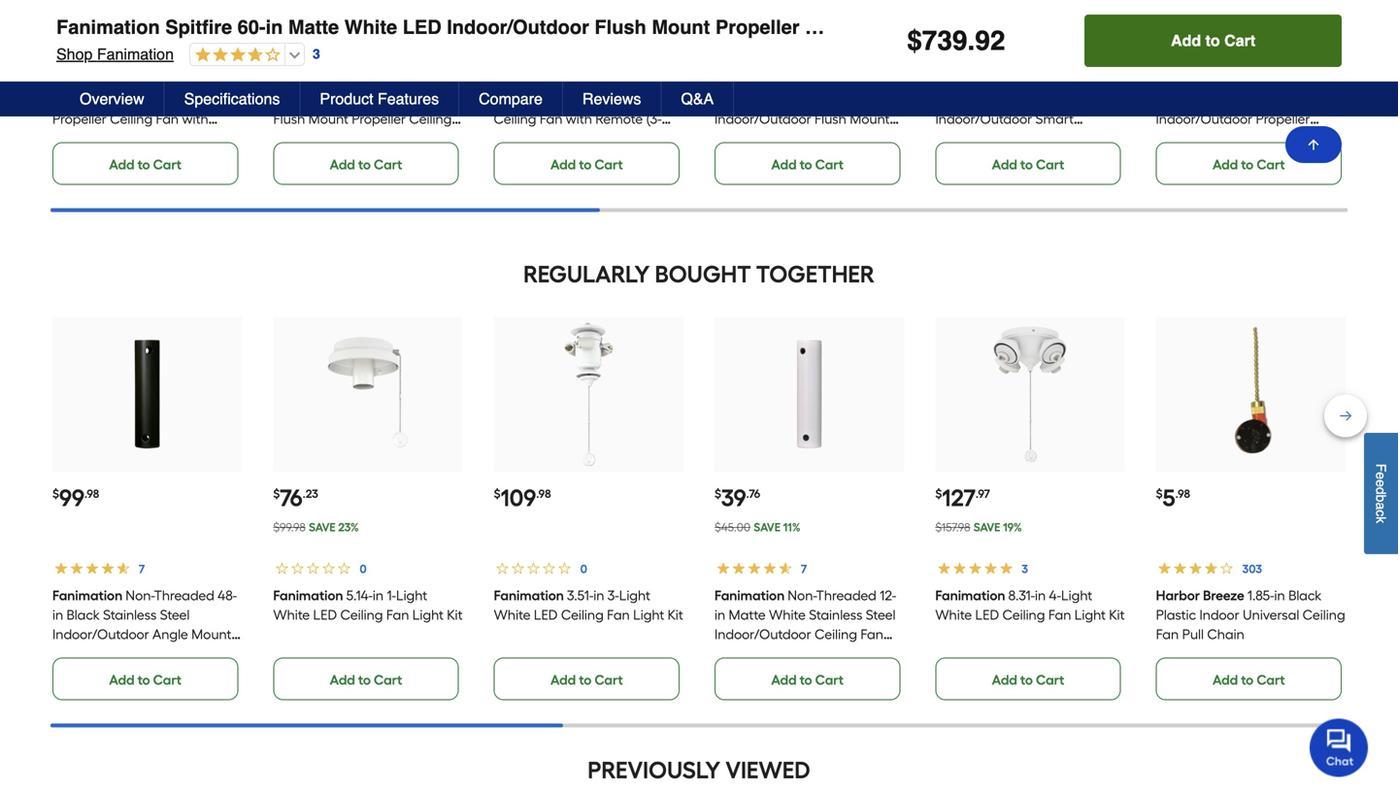 Task type: describe. For each thing, give the bounding box(es) containing it.
in inside spitfire 60-in matte white indoor/outdoor flush mount propeller ceiling fan with remote (3-blade)
[[413, 72, 424, 88]]

propeller inside "spitfire 96-in black indoor/outdoor smart propeller ceiling fan with remote (3-blade)"
[[52, 111, 107, 127]]

black inside the "1.85-in black plastic indoor universal ceiling fan pull chain"
[[1289, 587, 1322, 604]]

black inside "spitfire 96-in black indoor/outdoor smart propeller ceiling fan with remote (3-blade)"
[[205, 72, 238, 88]]

.76
[[746, 487, 761, 501]]

1 e from the top
[[1374, 472, 1389, 480]]

ceiling inside 8.31-in 4-light white led ceiling fan light kit
[[1003, 607, 1045, 623]]

$659.96 save 12%
[[52, 12, 142, 26]]

.98 for 99
[[84, 487, 99, 501]]

.23
[[303, 487, 318, 501]]

5.14-
[[346, 587, 373, 604]]

galvanized
[[1156, 91, 1227, 108]]

12-
[[880, 587, 897, 604]]

ceiling inside the "1.85-in black plastic indoor universal ceiling fan pull chain"
[[1303, 607, 1346, 623]]

fanimation for spitfire 60-in matte white indoor/outdoor flush mount propeller ceiling fan with remote (3-blade)
[[273, 72, 343, 88]]

together
[[756, 260, 875, 288]]

60- for spitfire 60-in matte white indoor/outdoor flush mount propeller ceiling fan with remote (3-blade)
[[393, 72, 413, 88]]

harbor breeze
[[1156, 587, 1245, 604]]

product features button
[[300, 82, 459, 117]]

compare button
[[459, 82, 563, 117]]

add inside 109 list item
[[551, 672, 576, 688]]

non-threaded 48- in black stainless steel indoor/outdoor angle mount capable ceiling fan downrod
[[52, 587, 238, 662]]

fan inside spitfire 60-in black indoor/outdoor propeller ceiling fan with remote (3- blade)
[[540, 111, 563, 127]]

fan inside spitfire 60-in matte white indoor/outdoor flush mount propeller ceiling fan with remote (3-blade)
[[273, 130, 296, 147]]

with inside spitfire 60-in black indoor/outdoor propeller ceiling fan with remote (3- blade)
[[566, 111, 593, 127]]

add down "spitfire 96-in black indoor/outdoor smart propeller ceiling fan with remote (3-blade)"
[[109, 156, 135, 173]]

add down nickel
[[771, 156, 797, 173]]

nickel
[[769, 91, 805, 108]]

92
[[975, 25, 1006, 56]]

19%
[[1003, 520, 1022, 535]]

remote inside spitfire 60-in matte white indoor/outdoor flush mount propeller ceiling fan with remote (3-blade)
[[329, 130, 376, 147]]

11% for $714.94 save 11%
[[784, 12, 802, 26]]

spitfire for spitfire 72-in matte white color-changing led indoor/outdoor smart propeller ceiling fan with light remote (3-blade)
[[1009, 72, 1052, 88]]

99 list item
[[52, 317, 242, 701]]

with inside spitfire 60-in galvanized led indoor/outdoor propeller ceiling fan with light remote (3-blade)
[[1228, 130, 1255, 147]]

.97
[[976, 487, 990, 501]]

blade) inside spitfire 60-in black indoor/outdoor propeller ceiling fan with remote (3- blade)
[[494, 130, 533, 147]]

smart inside spitfire 72-in matte white color-changing led indoor/outdoor smart propeller ceiling fan with light remote (3-blade)
[[1036, 111, 1074, 127]]

indoor/outdoor inside spitfire 60-in black indoor/outdoor propeller ceiling fan with remote (3- blade)
[[494, 91, 591, 108]]

overview button
[[60, 82, 165, 117]]

blade) inside spitfire 60-in galvanized led indoor/outdoor propeller ceiling fan with light remote (3-blade)
[[1172, 149, 1211, 166]]

$157.98 save 19%
[[936, 520, 1022, 535]]

fan inside spitfire 60-in galvanized led indoor/outdoor propeller ceiling fan with light remote (3-blade)
[[1202, 130, 1225, 147]]

23%
[[338, 520, 359, 535]]

3.51-in 3-light white led ceiling fan light kit
[[494, 587, 684, 623]]

1.85-
[[1248, 587, 1275, 604]]

in inside 8.31-in 4-light white led ceiling fan light kit
[[1035, 587, 1046, 604]]

add to cart inside 109 list item
[[551, 672, 623, 688]]

add to cart down spitfire 60-in black indoor/outdoor propeller ceiling fan with remote (3- blade)
[[551, 156, 623, 173]]

previously
[[588, 756, 721, 785]]

cart inside 99 list item
[[153, 672, 182, 688]]

white inside non-threaded 12- in matte white stainless steel indoor/outdoor ceiling fan downrod
[[769, 607, 806, 623]]

ceiling inside spitfire 96-in brushed nickel indoor/outdoor flush mount smart propeller ceiling fan with remote (3-blade)
[[814, 130, 857, 147]]

chain
[[1208, 626, 1245, 643]]

harbor breeze 1.85-in black plastic indoor universal ceiling fan pull chain image
[[1175, 319, 1327, 471]]

non- for white
[[788, 587, 816, 604]]

to inside 99 list item
[[138, 672, 150, 688]]

save for 127
[[974, 520, 1001, 535]]

$45.00 save 11%
[[715, 520, 801, 535]]

$659.96
[[52, 12, 91, 26]]

.98 for 109
[[536, 487, 551, 501]]

capable
[[52, 646, 106, 662]]

spitfire for spitfire 96-in black indoor/outdoor smart propeller ceiling fan with remote (3-blade)
[[126, 72, 169, 88]]

k
[[1374, 517, 1389, 524]]

features
[[378, 90, 439, 108]]

harbor
[[1156, 587, 1200, 604]]

$45.00
[[715, 520, 751, 535]]

11% for $45.00 save 11%
[[783, 520, 801, 535]]

in inside spitfire 96-in brushed nickel indoor/outdoor flush mount smart propeller ceiling fan with remote (3-blade)
[[853, 72, 864, 88]]

fanimation for non-threaded 48- in black stainless steel indoor/outdoor angle mount capable ceiling fan downrod
[[52, 587, 123, 604]]

add to cart inside 99 list item
[[109, 672, 182, 688]]

save for 39
[[754, 520, 781, 535]]

$ 5 .98
[[1156, 484, 1191, 512]]

1 list item from the left
[[52, 0, 242, 185]]

cart inside button
[[1225, 32, 1256, 50]]

smart inside "spitfire 96-in black indoor/outdoor smart propeller ceiling fan with remote (3-blade)"
[[153, 91, 191, 108]]

led inside spitfire 72-in matte white color-changing led indoor/outdoor smart propeller ceiling fan with light remote (3-blade)
[[1075, 91, 1099, 108]]

in inside spitfire 60-in galvanized led indoor/outdoor propeller ceiling fan with light remote (3-blade)
[[1296, 72, 1307, 88]]

regularly bought together heading
[[51, 255, 1348, 294]]

save right the $714.94
[[755, 12, 782, 26]]

3 list item from the left
[[494, 0, 684, 185]]

39 list item
[[715, 317, 904, 701]]

96- for indoor/outdoor
[[835, 72, 853, 88]]

ceiling inside spitfire 72-in matte white color-changing led indoor/outdoor smart propeller ceiling fan with light remote (3-blade)
[[993, 130, 1036, 147]]

indoor/outdoor inside non-threaded 12- in matte white stainless steel indoor/outdoor ceiling fan downrod
[[715, 626, 812, 643]]

cart inside 127 list item
[[1036, 672, 1065, 688]]

3.51-
[[567, 587, 594, 604]]

f
[[1374, 464, 1389, 472]]

60- for spitfire 60-in black indoor/outdoor propeller ceiling fan with remote (3- blade)
[[614, 72, 634, 88]]

$ for 739
[[907, 25, 922, 56]]

add to cart down nickel
[[771, 156, 844, 173]]

steel inside non-threaded 12- in matte white stainless steel indoor/outdoor ceiling fan downrod
[[866, 607, 896, 623]]

reviews
[[583, 90, 641, 108]]

fanimation 3.51-in 3-light white led ceiling fan light kit image
[[513, 319, 665, 471]]

739
[[922, 25, 968, 56]]

1 horizontal spatial flush
[[595, 16, 647, 38]]

add to cart down changing
[[992, 156, 1065, 173]]

spitfire for spitfire 60-in galvanized led indoor/outdoor propeller ceiling fan with light remote (3-blade)
[[1229, 72, 1273, 88]]

non-threaded 12- in matte white stainless steel indoor/outdoor ceiling fan downrod
[[715, 587, 897, 662]]

angle
[[153, 626, 188, 643]]

ceiling inside "spitfire 96-in black indoor/outdoor smart propeller ceiling fan with remote (3-blade)"
[[110, 111, 153, 127]]

add to cart link inside 109 list item
[[494, 658, 680, 701]]

(3- inside spitfire 60-in galvanized led indoor/outdoor propeller ceiling fan with light remote (3-blade)
[[1156, 149, 1172, 166]]

q&a
[[681, 90, 714, 108]]

$714.94
[[715, 12, 752, 26]]

(3- inside spitfire 72-in matte white color-changing led indoor/outdoor smart propeller ceiling fan with light remote (3-blade)
[[1021, 149, 1036, 166]]

remote inside "spitfire 96-in black indoor/outdoor smart propeller ceiling fan with remote (3-blade)"
[[52, 130, 100, 147]]

save left 12%
[[94, 12, 121, 26]]

4-
[[1049, 587, 1062, 604]]

fan inside the "1.85-in black plastic indoor universal ceiling fan pull chain"
[[1156, 626, 1179, 643]]

kit for 127
[[1109, 607, 1125, 623]]

add to cart link inside 127 list item
[[936, 658, 1121, 701]]

kit for 76
[[447, 607, 463, 623]]

fanimation 8.31-in 4-light white led ceiling fan light kit image
[[955, 319, 1106, 471]]

3.7 stars image
[[190, 47, 281, 65]]

add inside 76 list item
[[330, 672, 355, 688]]

product
[[320, 90, 373, 108]]

steel inside non-threaded 48- in black stainless steel indoor/outdoor angle mount capable ceiling fan downrod
[[160, 607, 190, 623]]

remote inside spitfire 72-in matte white color-changing led indoor/outdoor smart propeller ceiling fan with light remote (3-blade)
[[970, 149, 1017, 166]]

(3- inside "spitfire 96-in black indoor/outdoor smart propeller ceiling fan with remote (3-blade)"
[[103, 130, 119, 147]]

fanimation down 12%
[[97, 45, 174, 63]]

add to cart down "spitfire 96-in black indoor/outdoor smart propeller ceiling fan with remote (3-blade)"
[[109, 156, 182, 173]]

matte inside spitfire 72-in matte white color-changing led indoor/outdoor smart propeller ceiling fan with light remote (3-blade)
[[1088, 72, 1125, 88]]

60- for spitfire 60-in galvanized led indoor/outdoor propeller ceiling fan with light remote (3-blade)
[[1276, 72, 1296, 88]]

fanimation for 5.14-in 1-light white led ceiling fan light kit
[[273, 587, 343, 604]]

threaded for steel
[[154, 587, 214, 604]]

q&a button
[[662, 82, 734, 117]]

in inside 5.14-in 1-light white led ceiling fan light kit
[[373, 587, 384, 604]]

regularly
[[524, 260, 650, 288]]

$ 99 .98
[[52, 484, 99, 512]]

add inside button
[[1171, 32, 1202, 50]]

ceiling inside spitfire 60-in matte white indoor/outdoor flush mount propeller ceiling fan with remote (3-blade)
[[409, 111, 452, 127]]

ceiling inside non-threaded 12- in matte white stainless steel indoor/outdoor ceiling fan downrod
[[815, 626, 858, 643]]

ceiling inside spitfire 60-in galvanized led indoor/outdoor propeller ceiling fan with light remote (3-blade)
[[1156, 130, 1199, 147]]

spitfire 96-in black indoor/outdoor smart propeller ceiling fan with remote (3-blade)
[[52, 72, 238, 147]]

8.31-in 4-light white led ceiling fan light kit
[[936, 587, 1125, 623]]

fan inside spitfire 72-in matte white color-changing led indoor/outdoor smart propeller ceiling fan with light remote (3-blade)
[[1039, 130, 1062, 147]]

spitfire 72-in matte white color-changing led indoor/outdoor smart propeller ceiling fan with light remote (3-blade)
[[936, 72, 1125, 166]]

downrod inside non-threaded 48- in black stainless steel indoor/outdoor angle mount capable ceiling fan downrod
[[182, 646, 238, 662]]

48-
[[218, 587, 237, 604]]

in inside spitfire 72-in matte white color-changing led indoor/outdoor smart propeller ceiling fan with light remote (3-blade)
[[1074, 72, 1085, 88]]

add to cart inside 5 list item
[[1213, 672, 1285, 688]]

ceiling inside spitfire 60-in black indoor/outdoor propeller ceiling fan with remote (3- blade)
[[494, 111, 537, 127]]

compare
[[479, 90, 543, 108]]

fan inside "spitfire 96-in black indoor/outdoor smart propeller ceiling fan with remote (3-blade)"
[[156, 111, 179, 127]]

light inside spitfire 60-in galvanized led indoor/outdoor propeller ceiling fan with light remote (3-blade)
[[1258, 130, 1289, 147]]

with inside "spitfire 96-in black indoor/outdoor smart propeller ceiling fan with remote (3-blade)"
[[182, 111, 208, 127]]

propeller up brushed
[[716, 16, 800, 38]]

5 list item
[[1156, 317, 1346, 701]]

smart inside spitfire 96-in brushed nickel indoor/outdoor flush mount smart propeller ceiling fan with remote (3-blade)
[[715, 130, 753, 147]]

viewed
[[726, 756, 811, 785]]

propeller inside spitfire 60-in black indoor/outdoor propeller ceiling fan with remote (3- blade)
[[594, 91, 648, 108]]

stainless inside non-threaded 12- in matte white stainless steel indoor/outdoor ceiling fan downrod
[[809, 607, 863, 623]]

in inside the "1.85-in black plastic indoor universal ceiling fan pull chain"
[[1275, 587, 1286, 604]]

fan inside spitfire 96-in brushed nickel indoor/outdoor flush mount smart propeller ceiling fan with remote (3-blade)
[[860, 130, 883, 147]]

$99.98 save 23%
[[273, 520, 359, 535]]

fanimation up the shop fanimation on the left top
[[56, 16, 160, 38]]

1.85-in black plastic indoor universal ceiling fan pull chain
[[1156, 587, 1346, 643]]

add to cart link inside 99 list item
[[52, 658, 238, 701]]

propeller inside spitfire 60-in matte white indoor/outdoor flush mount propeller ceiling fan with remote (3-blade)
[[352, 111, 406, 127]]

mount inside spitfire 60-in matte white indoor/outdoor flush mount propeller ceiling fan with remote (3-blade)
[[308, 111, 348, 127]]

matte up 3 at the top left
[[288, 16, 339, 38]]

in inside "spitfire 96-in black indoor/outdoor smart propeller ceiling fan with remote (3-blade)"
[[191, 72, 202, 88]]

$ for 76
[[273, 487, 280, 501]]

fan inside 3.51-in 3-light white led ceiling fan light kit
[[607, 607, 630, 623]]

cart inside 39 list item
[[815, 672, 844, 688]]

color-
[[976, 91, 1013, 108]]

regularly bought together
[[524, 260, 875, 288]]

$ 739 . 92
[[907, 25, 1006, 56]]

c
[[1374, 510, 1389, 517]]

led inside 5.14-in 1-light white led ceiling fan light kit
[[313, 607, 337, 623]]

pull
[[1182, 626, 1204, 643]]

add down spitfire 60-in matte white indoor/outdoor flush mount propeller ceiling fan with remote (3-blade)
[[330, 156, 355, 173]]

fan inside 8.31-in 4-light white led ceiling fan light kit
[[1049, 607, 1072, 623]]

$ for 99
[[52, 487, 59, 501]]

universal
[[1243, 607, 1300, 623]]

109
[[501, 484, 536, 512]]

spitfire 60-in black indoor/outdoor propeller ceiling fan with remote (3- blade)
[[494, 72, 681, 147]]

(3- inside spitfire 60-in matte white indoor/outdoor flush mount propeller ceiling fan with remote (3-blade)
[[380, 130, 395, 147]]

led inside spitfire 60-in galvanized led indoor/outdoor propeller ceiling fan with light remote (3-blade)
[[1230, 91, 1254, 108]]

product features
[[320, 90, 439, 108]]

fanimation spitfire 60-in matte white led indoor/outdoor flush mount propeller ceiling fan with light remote (3-blade)
[[56, 16, 1172, 38]]

plastic
[[1156, 607, 1197, 623]]

4 list item from the left
[[715, 0, 904, 185]]

downrod inside non-threaded 12- in matte white stainless steel indoor/outdoor ceiling fan downrod
[[715, 646, 771, 662]]

led inside 8.31-in 4-light white led ceiling fan light kit
[[976, 607, 999, 623]]

white for spitfire 60-in matte white indoor/outdoor flush mount propeller ceiling fan with remote (3-blade)
[[314, 91, 350, 108]]

fanimation non-threaded 12-in matte white stainless steel indoor/outdoor ceiling fan downrod image
[[734, 319, 886, 471]]

propeller inside spitfire 96-in brushed nickel indoor/outdoor flush mount smart propeller ceiling fan with remote (3-blade)
[[756, 130, 811, 147]]

add inside 39 list item
[[771, 672, 797, 688]]



Task type: locate. For each thing, give the bounding box(es) containing it.
non- up angle
[[126, 587, 154, 604]]

1-
[[387, 587, 396, 604]]

99
[[59, 484, 84, 512]]

add down color-
[[992, 156, 1018, 173]]

0 horizontal spatial smart
[[153, 91, 191, 108]]

indoor/outdoor inside "spitfire 96-in black indoor/outdoor smart propeller ceiling fan with remote (3-blade)"
[[52, 91, 149, 108]]

propeller down overview
[[52, 111, 107, 127]]

flush for spitfire 96-in brushed nickel indoor/outdoor flush mount smart propeller ceiling fan with remote (3-blade)
[[815, 111, 847, 127]]

save for 76
[[309, 520, 336, 535]]

arrow up image
[[1306, 137, 1322, 152]]

$ 76 .23
[[273, 484, 318, 512]]

6 list item from the left
[[1156, 0, 1346, 185]]

1 96- from the left
[[173, 72, 191, 88]]

save left 19%
[[974, 520, 1001, 535]]

fanimation for 8.31-in 4-light white led ceiling fan light kit
[[936, 587, 1006, 604]]

add to cart link
[[52, 142, 238, 185], [273, 142, 459, 185], [494, 142, 680, 185], [715, 142, 901, 185], [936, 142, 1121, 185], [1156, 142, 1342, 185], [52, 658, 238, 701], [273, 658, 459, 701], [494, 658, 680, 701], [715, 658, 901, 701], [936, 658, 1121, 701], [1156, 658, 1342, 701]]

specifications
[[184, 90, 280, 108]]

fanimation left 3.51-
[[494, 587, 564, 604]]

1 horizontal spatial non-
[[788, 587, 816, 604]]

e up d
[[1374, 472, 1389, 480]]

with inside spitfire 60-in matte white indoor/outdoor flush mount propeller ceiling fan with remote (3-blade)
[[299, 130, 326, 147]]

propeller inside spitfire 72-in matte white color-changing led indoor/outdoor smart propeller ceiling fan with light remote (3-blade)
[[936, 130, 990, 147]]

add to cart down spitfire 60-in matte white indoor/outdoor flush mount propeller ceiling fan with remote (3-blade)
[[330, 156, 402, 173]]

add to cart down angle
[[109, 672, 182, 688]]

matte inside spitfire 60-in matte white indoor/outdoor flush mount propeller ceiling fan with remote (3-blade)
[[273, 91, 310, 108]]

indoor/outdoor inside spitfire 60-in galvanized led indoor/outdoor propeller ceiling fan with light remote (3-blade)
[[1156, 111, 1253, 127]]

fanimation up capable
[[52, 587, 123, 604]]

in inside non-threaded 12- in matte white stainless steel indoor/outdoor ceiling fan downrod
[[715, 607, 726, 623]]

a
[[1374, 502, 1389, 510]]

add to cart down 3.51-in 3-light white led ceiling fan light kit at the left bottom of page
[[551, 672, 623, 688]]

indoor/outdoor inside spitfire 60-in matte white indoor/outdoor flush mount propeller ceiling fan with remote (3-blade)
[[354, 91, 450, 108]]

led inside 3.51-in 3-light white led ceiling fan light kit
[[534, 607, 558, 623]]

white inside spitfire 72-in matte white color-changing led indoor/outdoor smart propeller ceiling fan with light remote (3-blade)
[[936, 91, 972, 108]]

fanimation left 8.31-
[[936, 587, 1006, 604]]

reviews button
[[563, 82, 662, 117]]

black inside spitfire 60-in black indoor/outdoor propeller ceiling fan with remote (3- blade)
[[648, 72, 681, 88]]

black
[[205, 72, 238, 88], [648, 72, 681, 88], [1289, 587, 1322, 604], [67, 607, 100, 623]]

.98 inside $ 109 .98
[[536, 487, 551, 501]]

spitfire up nickel
[[788, 72, 832, 88]]

fanimation for spitfire 60-in galvanized led indoor/outdoor propeller ceiling fan with light remote (3-blade)
[[1156, 72, 1226, 88]]

3 kit from the left
[[1109, 607, 1125, 623]]

threaded left 12-
[[816, 587, 877, 604]]

add down chain
[[1213, 672, 1238, 688]]

3
[[313, 46, 320, 62]]

add up galvanized
[[1171, 32, 1202, 50]]

2 steel from the left
[[866, 607, 896, 623]]

indoor/outdoor inside spitfire 72-in matte white color-changing led indoor/outdoor smart propeller ceiling fan with light remote (3-blade)
[[936, 111, 1032, 127]]

add to cart inside 76 list item
[[330, 672, 402, 688]]

add to cart
[[1171, 32, 1256, 50], [109, 156, 182, 173], [330, 156, 402, 173], [551, 156, 623, 173], [771, 156, 844, 173], [992, 156, 1065, 173], [1213, 156, 1285, 173], [109, 672, 182, 688], [330, 672, 402, 688], [551, 672, 623, 688], [771, 672, 844, 688], [992, 672, 1065, 688], [1213, 672, 1285, 688]]

stainless inside non-threaded 48- in black stainless steel indoor/outdoor angle mount capable ceiling fan downrod
[[103, 607, 157, 623]]

11% right "$45.00"
[[783, 520, 801, 535]]

ceiling inside 5.14-in 1-light white led ceiling fan light kit
[[340, 607, 383, 623]]

spitfire 60-in matte white indoor/outdoor flush mount propeller ceiling fan with remote (3-blade)
[[273, 72, 452, 147]]

white for spitfire 72-in matte white color-changing led indoor/outdoor smart propeller ceiling fan with light remote (3-blade)
[[936, 91, 972, 108]]

cart inside 76 list item
[[374, 672, 402, 688]]

1 threaded from the left
[[154, 587, 214, 604]]

1 downrod from the left
[[182, 646, 238, 662]]

black inside non-threaded 48- in black stainless steel indoor/outdoor angle mount capable ceiling fan downrod
[[67, 607, 100, 623]]

1 steel from the left
[[160, 607, 190, 623]]

f e e d b a c k
[[1374, 464, 1389, 524]]

propeller down nickel
[[756, 130, 811, 147]]

with left .
[[915, 16, 954, 38]]

ceiling inside non-threaded 48- in black stainless steel indoor/outdoor angle mount capable ceiling fan downrod
[[110, 646, 152, 662]]

smart down changing
[[1036, 111, 1074, 127]]

white for 8.31-in 4-light white led ceiling fan light kit
[[936, 607, 972, 623]]

non-
[[126, 587, 154, 604], [788, 587, 816, 604]]

$ 109 .98
[[494, 484, 551, 512]]

1 horizontal spatial .98
[[536, 487, 551, 501]]

2 horizontal spatial smart
[[1036, 111, 1074, 127]]

.98 for 5
[[1176, 487, 1191, 501]]

$99.98
[[273, 520, 306, 535]]

96- for smart
[[173, 72, 191, 88]]

$ for 109
[[494, 487, 501, 501]]

add down galvanized
[[1213, 156, 1238, 173]]

spitfire for spitfire 60-in black indoor/outdoor propeller ceiling fan with remote (3- blade)
[[567, 72, 611, 88]]

60- up features
[[393, 72, 413, 88]]

0 horizontal spatial steel
[[160, 607, 190, 623]]

0 horizontal spatial stainless
[[103, 607, 157, 623]]

spitfire up overview
[[126, 72, 169, 88]]

1 horizontal spatial threaded
[[816, 587, 877, 604]]

white for 5.14-in 1-light white led ceiling fan light kit
[[273, 607, 310, 623]]

smart down brushed
[[715, 130, 753, 147]]

fan inside non-threaded 12- in matte white stainless steel indoor/outdoor ceiling fan downrod
[[861, 626, 884, 643]]

with down brushed
[[715, 149, 741, 166]]

2 kit from the left
[[668, 607, 684, 623]]

white inside 5.14-in 1-light white led ceiling fan light kit
[[273, 607, 310, 623]]

to inside 5 list item
[[1241, 672, 1254, 688]]

non- down $45.00 save 11%
[[788, 587, 816, 604]]

in inside 3.51-in 3-light white led ceiling fan light kit
[[594, 587, 604, 604]]

threaded up angle
[[154, 587, 214, 604]]

propeller down color-
[[936, 130, 990, 147]]

1 horizontal spatial steel
[[866, 607, 896, 623]]

add inside 127 list item
[[992, 672, 1018, 688]]

$ for 5
[[1156, 487, 1163, 501]]

72-
[[1056, 72, 1074, 88]]

fanimation 5.14-in 1-light white led ceiling fan light kit image
[[292, 319, 444, 471]]

5 list item from the left
[[936, 0, 1125, 185]]

breeze
[[1203, 587, 1245, 604]]

96- inside "spitfire 96-in black indoor/outdoor smart propeller ceiling fan with remote (3-blade)"
[[173, 72, 191, 88]]

led
[[403, 16, 442, 38], [1075, 91, 1099, 108], [1230, 91, 1254, 108], [313, 607, 337, 623], [534, 607, 558, 623], [976, 607, 999, 623]]

add to cart down non-threaded 12- in matte white stainless steel indoor/outdoor ceiling fan downrod
[[771, 672, 844, 688]]

2 threaded from the left
[[816, 587, 877, 604]]

add inside 5 list item
[[1213, 672, 1238, 688]]

brushed
[[715, 91, 766, 108]]

add to cart link inside 76 list item
[[273, 658, 459, 701]]

threaded inside non-threaded 12- in matte white stainless steel indoor/outdoor ceiling fan downrod
[[816, 587, 877, 604]]

spitfire inside spitfire 60-in matte white indoor/outdoor flush mount propeller ceiling fan with remote (3-blade)
[[346, 72, 390, 88]]

fanimation
[[56, 16, 160, 38], [97, 45, 174, 63], [52, 72, 123, 88], [273, 72, 343, 88], [494, 72, 564, 88], [715, 72, 785, 88], [936, 72, 1006, 88], [1156, 72, 1226, 88], [52, 587, 123, 604], [273, 587, 343, 604], [494, 587, 564, 604], [715, 587, 785, 604], [936, 587, 1006, 604]]

96-
[[173, 72, 191, 88], [835, 72, 853, 88]]

fanimation for 3.51-in 3-light white led ceiling fan light kit
[[494, 587, 564, 604]]

add down spitfire 60-in black indoor/outdoor propeller ceiling fan with remote (3- blade)
[[551, 156, 576, 173]]

0 vertical spatial smart
[[153, 91, 191, 108]]

changing
[[1013, 91, 1072, 108]]

f e e d b a c k button
[[1365, 433, 1399, 554]]

save inside 127 list item
[[974, 520, 1001, 535]]

cart inside 5 list item
[[1257, 672, 1285, 688]]

1 horizontal spatial kit
[[668, 607, 684, 623]]

60- inside spitfire 60-in matte white indoor/outdoor flush mount propeller ceiling fan with remote (3-blade)
[[393, 72, 413, 88]]

ceiling
[[805, 16, 870, 38], [110, 111, 153, 127], [409, 111, 452, 127], [494, 111, 537, 127], [814, 130, 857, 147], [993, 130, 1036, 147], [1156, 130, 1199, 147], [340, 607, 383, 623], [561, 607, 604, 623], [1003, 607, 1045, 623], [1303, 607, 1346, 623], [815, 626, 858, 643], [110, 646, 152, 662]]

specifications button
[[165, 82, 300, 117]]

ceiling inside 3.51-in 3-light white led ceiling fan light kit
[[561, 607, 604, 623]]

.98 inside the $ 5 .98
[[1176, 487, 1191, 501]]

2 non- from the left
[[788, 587, 816, 604]]

fanimation up galvanized
[[1156, 72, 1226, 88]]

blade) inside spitfire 72-in matte white color-changing led indoor/outdoor smart propeller ceiling fan with light remote (3-blade)
[[1036, 149, 1075, 166]]

with down 'reviews' at the top left of the page
[[566, 111, 593, 127]]

add down 5.14-in 1-light white led ceiling fan light kit on the left bottom of page
[[330, 672, 355, 688]]

threaded inside non-threaded 48- in black stainless steel indoor/outdoor angle mount capable ceiling fan downrod
[[154, 587, 214, 604]]

2 horizontal spatial .98
[[1176, 487, 1191, 501]]

spitfire inside spitfire 96-in brushed nickel indoor/outdoor flush mount smart propeller ceiling fan with remote (3-blade)
[[788, 72, 832, 88]]

propeller down product features
[[352, 111, 406, 127]]

fanimation inside 39 list item
[[715, 587, 785, 604]]

kit inside 5.14-in 1-light white led ceiling fan light kit
[[447, 607, 463, 623]]

11% right the $714.94
[[784, 12, 802, 26]]

2 .98 from the left
[[536, 487, 551, 501]]

light inside spitfire 72-in matte white color-changing led indoor/outdoor smart propeller ceiling fan with light remote (3-blade)
[[936, 149, 967, 166]]

black up "universal"
[[1289, 587, 1322, 604]]

white
[[344, 16, 397, 38], [314, 91, 350, 108], [936, 91, 972, 108], [273, 607, 310, 623], [494, 607, 531, 623], [769, 607, 806, 623], [936, 607, 972, 623]]

cart
[[1225, 32, 1256, 50], [153, 156, 182, 173], [374, 156, 402, 173], [595, 156, 623, 173], [815, 156, 844, 173], [1036, 156, 1065, 173], [1257, 156, 1285, 173], [153, 672, 182, 688], [374, 672, 402, 688], [595, 672, 623, 688], [815, 672, 844, 688], [1036, 672, 1065, 688], [1257, 672, 1285, 688]]

blade)
[[1113, 16, 1172, 38], [119, 130, 158, 147], [395, 130, 434, 147], [494, 130, 533, 147], [811, 149, 850, 166], [1036, 149, 1075, 166], [1172, 149, 1211, 166]]

fanimation down 3 at the top left
[[273, 72, 343, 88]]

127
[[942, 484, 976, 512]]

2 horizontal spatial flush
[[815, 111, 847, 127]]

to
[[1206, 32, 1220, 50], [138, 156, 150, 173], [358, 156, 371, 173], [579, 156, 592, 173], [800, 156, 812, 173], [1021, 156, 1033, 173], [1241, 156, 1254, 173], [138, 672, 150, 688], [358, 672, 371, 688], [579, 672, 592, 688], [800, 672, 812, 688], [1021, 672, 1033, 688], [1241, 672, 1254, 688]]

remote inside spitfire 60-in galvanized led indoor/outdoor propeller ceiling fan with light remote (3-blade)
[[1293, 130, 1340, 147]]

steel
[[160, 607, 190, 623], [866, 607, 896, 623]]

fanimation for spitfire 96-in black indoor/outdoor smart propeller ceiling fan with remote (3-blade)
[[52, 72, 123, 88]]

1 non- from the left
[[126, 587, 154, 604]]

with
[[915, 16, 954, 38], [182, 111, 208, 127], [566, 111, 593, 127], [299, 130, 326, 147], [1065, 130, 1092, 147], [1228, 130, 1255, 147], [715, 149, 741, 166]]

add down non-threaded 12- in matte white stainless steel indoor/outdoor ceiling fan downrod
[[771, 672, 797, 688]]

60- down add to cart button
[[1276, 72, 1296, 88]]

fanimation for spitfire 72-in matte white color-changing led indoor/outdoor smart propeller ceiling fan with light remote (3-blade)
[[936, 72, 1006, 88]]

shop fanimation
[[56, 45, 174, 63]]

1 horizontal spatial downrod
[[715, 646, 771, 662]]

white inside 3.51-in 3-light white led ceiling fan light kit
[[494, 607, 531, 623]]

with down changing
[[1065, 130, 1092, 147]]

2 e from the top
[[1374, 480, 1389, 487]]

flush inside spitfire 96-in brushed nickel indoor/outdoor flush mount smart propeller ceiling fan with remote (3-blade)
[[815, 111, 847, 127]]

$ inside $ 99 .98
[[52, 487, 59, 501]]

blade) inside "spitfire 96-in black indoor/outdoor smart propeller ceiling fan with remote (3-blade)"
[[119, 130, 158, 147]]

5.14-in 1-light white led ceiling fan light kit
[[273, 587, 463, 623]]

0 horizontal spatial threaded
[[154, 587, 214, 604]]

fanimation non-threaded 48-in black stainless steel indoor/outdoor angle mount capable ceiling fan downrod image
[[71, 319, 223, 471]]

white for 3.51-in 3-light white led ceiling fan light kit
[[494, 607, 531, 623]]

add to cart inside button
[[1171, 32, 1256, 50]]

chat invite button image
[[1310, 718, 1369, 777]]

fanimation down $45.00 save 11%
[[715, 587, 785, 604]]

spitfire for spitfire 60-in matte white indoor/outdoor flush mount propeller ceiling fan with remote (3-blade)
[[346, 72, 390, 88]]

with inside spitfire 72-in matte white color-changing led indoor/outdoor smart propeller ceiling fan with light remote (3-blade)
[[1065, 130, 1092, 147]]

spitfire 96-in brushed nickel indoor/outdoor flush mount smart propeller ceiling fan with remote (3-blade)
[[715, 72, 890, 166]]

shop
[[56, 45, 93, 63]]

add to cart down chain
[[1213, 672, 1285, 688]]

fanimation for spitfire 60-in black indoor/outdoor propeller ceiling fan with remote (3- blade)
[[494, 72, 564, 88]]

previously viewed
[[588, 756, 811, 785]]

1 horizontal spatial stainless
[[809, 607, 863, 623]]

spitfire 60-in galvanized led indoor/outdoor propeller ceiling fan with light remote (3-blade)
[[1156, 72, 1340, 166]]

indoor/outdoor inside non-threaded 48- in black stainless steel indoor/outdoor angle mount capable ceiling fan downrod
[[52, 626, 149, 643]]

$157.98
[[936, 520, 971, 535]]

$ inside "$ 76 .23"
[[273, 487, 280, 501]]

$ 127 .97
[[936, 484, 990, 512]]

in
[[266, 16, 283, 38], [191, 72, 202, 88], [413, 72, 424, 88], [634, 72, 645, 88], [853, 72, 864, 88], [1074, 72, 1085, 88], [1296, 72, 1307, 88], [373, 587, 384, 604], [594, 587, 604, 604], [1035, 587, 1046, 604], [1275, 587, 1286, 604], [52, 607, 63, 623], [715, 607, 726, 623]]

add to cart inside 39 list item
[[771, 672, 844, 688]]

threaded for stainless
[[816, 587, 877, 604]]

.
[[968, 25, 975, 56]]

bought
[[655, 260, 751, 288]]

white inside spitfire 60-in matte white indoor/outdoor flush mount propeller ceiling fan with remote (3-blade)
[[314, 91, 350, 108]]

previously viewed heading
[[51, 751, 1348, 790]]

127 list item
[[936, 317, 1125, 701]]

60- inside spitfire 60-in black indoor/outdoor propeller ceiling fan with remote (3- blade)
[[614, 72, 634, 88]]

(3- inside spitfire 60-in black indoor/outdoor propeller ceiling fan with remote (3- blade)
[[646, 111, 662, 127]]

with down product on the top of page
[[299, 130, 326, 147]]

propeller up the arrow up icon
[[1256, 111, 1311, 127]]

fanimation up color-
[[936, 72, 1006, 88]]

spitfire down add to cart button
[[1229, 72, 1273, 88]]

2 96- from the left
[[835, 72, 853, 88]]

e up b in the right of the page
[[1374, 480, 1389, 487]]

add down 3.51-in 3-light white led ceiling fan light kit at the left bottom of page
[[551, 672, 576, 688]]

2 list item from the left
[[273, 0, 463, 185]]

$ 39 .76
[[715, 484, 761, 512]]

fanimation for non-threaded 12- in matte white stainless steel indoor/outdoor ceiling fan downrod
[[715, 587, 785, 604]]

0 horizontal spatial .98
[[84, 487, 99, 501]]

overview
[[80, 90, 144, 108]]

60- up 3.7 stars 'image' on the left top of page
[[238, 16, 266, 38]]

with inside spitfire 96-in brushed nickel indoor/outdoor flush mount smart propeller ceiling fan with remote (3-blade)
[[715, 149, 741, 166]]

save inside 39 list item
[[754, 520, 781, 535]]

96- inside spitfire 96-in brushed nickel indoor/outdoor flush mount smart propeller ceiling fan with remote (3-blade)
[[835, 72, 853, 88]]

propeller down fanimation spitfire 60-in matte white led indoor/outdoor flush mount propeller ceiling fan with light remote (3-blade)
[[594, 91, 648, 108]]

fanimation left 5.14- on the left bottom
[[273, 587, 343, 604]]

spitfire up product features
[[346, 72, 390, 88]]

fan
[[875, 16, 910, 38], [156, 111, 179, 127], [540, 111, 563, 127], [273, 130, 296, 147], [860, 130, 883, 147], [1039, 130, 1062, 147], [1202, 130, 1225, 147], [386, 607, 409, 623], [607, 607, 630, 623], [1049, 607, 1072, 623], [861, 626, 884, 643], [1156, 626, 1179, 643], [156, 646, 179, 662]]

add to cart down 5.14-in 1-light white led ceiling fan light kit on the left bottom of page
[[330, 672, 402, 688]]

39
[[722, 484, 746, 512]]

76 list item
[[273, 317, 463, 701]]

spitfire up 3.7 stars 'image' on the left top of page
[[165, 16, 232, 38]]

0 horizontal spatial 96-
[[173, 72, 191, 88]]

flush for spitfire 60-in matte white indoor/outdoor flush mount propeller ceiling fan with remote (3-blade)
[[273, 111, 305, 127]]

spitfire for spitfire 96-in brushed nickel indoor/outdoor flush mount smart propeller ceiling fan with remote (3-blade)
[[788, 72, 832, 88]]

steel down 12-
[[866, 607, 896, 623]]

2 stainless from the left
[[809, 607, 863, 623]]

2 horizontal spatial kit
[[1109, 607, 1125, 623]]

$ for 39
[[715, 487, 722, 501]]

non- inside non-threaded 48- in black stainless steel indoor/outdoor angle mount capable ceiling fan downrod
[[126, 587, 154, 604]]

spitfire inside spitfire 72-in matte white color-changing led indoor/outdoor smart propeller ceiling fan with light remote (3-blade)
[[1009, 72, 1052, 88]]

1 kit from the left
[[447, 607, 463, 623]]

spitfire up changing
[[1009, 72, 1052, 88]]

76
[[280, 484, 303, 512]]

1 .98 from the left
[[84, 487, 99, 501]]

2 vertical spatial smart
[[715, 130, 753, 147]]

save right "$45.00"
[[754, 520, 781, 535]]

downrod
[[182, 646, 238, 662], [715, 646, 771, 662]]

5
[[1163, 484, 1176, 512]]

$ inside the $ 5 .98
[[1156, 487, 1163, 501]]

non- inside non-threaded 12- in matte white stainless steel indoor/outdoor ceiling fan downrod
[[788, 587, 816, 604]]

0 horizontal spatial non-
[[126, 587, 154, 604]]

with left the arrow up icon
[[1228, 130, 1255, 147]]

add to cart link inside 5 list item
[[1156, 658, 1342, 701]]

black up specifications
[[205, 72, 238, 88]]

fanimation for spitfire 96-in brushed nickel indoor/outdoor flush mount smart propeller ceiling fan with remote (3-blade)
[[715, 72, 785, 88]]

with down specifications
[[182, 111, 208, 127]]

$714.94 save 11%
[[715, 12, 802, 26]]

fanimation up compare
[[494, 72, 564, 88]]

mount inside non-threaded 48- in black stainless steel indoor/outdoor angle mount capable ceiling fan downrod
[[191, 626, 231, 643]]

black up capable
[[67, 607, 100, 623]]

white inside 8.31-in 4-light white led ceiling fan light kit
[[936, 607, 972, 623]]

d
[[1374, 487, 1389, 495]]

to inside 76 list item
[[358, 672, 371, 688]]

kit
[[447, 607, 463, 623], [668, 607, 684, 623], [1109, 607, 1125, 623]]

matte right 72-
[[1088, 72, 1125, 88]]

1 stainless from the left
[[103, 607, 157, 623]]

save left 23%
[[309, 520, 336, 535]]

0 horizontal spatial kit
[[447, 607, 463, 623]]

add
[[1171, 32, 1202, 50], [109, 156, 135, 173], [330, 156, 355, 173], [551, 156, 576, 173], [771, 156, 797, 173], [992, 156, 1018, 173], [1213, 156, 1238, 173], [109, 672, 135, 688], [330, 672, 355, 688], [551, 672, 576, 688], [771, 672, 797, 688], [992, 672, 1018, 688], [1213, 672, 1238, 688]]

add to cart up galvanized
[[1171, 32, 1256, 50]]

matte
[[288, 16, 339, 38], [1088, 72, 1125, 88], [273, 91, 310, 108], [729, 607, 766, 623]]

1 horizontal spatial 96-
[[835, 72, 853, 88]]

8.31-
[[1009, 587, 1035, 604]]

0 horizontal spatial downrod
[[182, 646, 238, 662]]

b
[[1374, 495, 1389, 502]]

add to cart inside 127 list item
[[992, 672, 1065, 688]]

add down non-threaded 48- in black stainless steel indoor/outdoor angle mount capable ceiling fan downrod
[[109, 672, 135, 688]]

non- for stainless
[[126, 587, 154, 604]]

$ inside the $ 39 .76
[[715, 487, 722, 501]]

light
[[960, 16, 1007, 38], [1258, 130, 1289, 147], [936, 149, 967, 166], [396, 587, 427, 604], [619, 587, 651, 604], [1062, 587, 1093, 604], [413, 607, 444, 623], [633, 607, 665, 623], [1075, 607, 1106, 623]]

smart right overview
[[153, 91, 191, 108]]

109 list item
[[494, 317, 684, 701]]

indoor/outdoor inside spitfire 96-in brushed nickel indoor/outdoor flush mount smart propeller ceiling fan with remote (3-blade)
[[715, 111, 812, 127]]

.98
[[84, 487, 99, 501], [536, 487, 551, 501], [1176, 487, 1191, 501]]

1 vertical spatial 11%
[[783, 520, 801, 535]]

add down 8.31-in 4-light white led ceiling fan light kit
[[992, 672, 1018, 688]]

3-
[[608, 587, 619, 604]]

black down fanimation spitfire 60-in matte white led indoor/outdoor flush mount propeller ceiling fan with light remote (3-blade)
[[648, 72, 681, 88]]

$ for 127
[[936, 487, 942, 501]]

(3-
[[1089, 16, 1113, 38], [646, 111, 662, 127], [103, 130, 119, 147], [380, 130, 395, 147], [795, 149, 811, 166], [1021, 149, 1036, 166], [1156, 149, 1172, 166]]

12%
[[123, 12, 142, 26]]

fanimation down shop
[[52, 72, 123, 88]]

2 downrod from the left
[[715, 646, 771, 662]]

matte left product on the top of page
[[273, 91, 310, 108]]

fan inside 5.14-in 1-light white led ceiling fan light kit
[[386, 607, 409, 623]]

fanimation inside 127 list item
[[936, 587, 1006, 604]]

matte down $45.00 save 11%
[[729, 607, 766, 623]]

1 vertical spatial smart
[[1036, 111, 1074, 127]]

spitfire up 'reviews' at the top left of the page
[[567, 72, 611, 88]]

0 horizontal spatial flush
[[273, 111, 305, 127]]

add to cart button
[[1085, 15, 1342, 67]]

fanimation up brushed
[[715, 72, 785, 88]]

60- inside spitfire 60-in galvanized led indoor/outdoor propeller ceiling fan with light remote (3-blade)
[[1276, 72, 1296, 88]]

0 vertical spatial 11%
[[784, 12, 802, 26]]

kit inside 3.51-in 3-light white led ceiling fan light kit
[[668, 607, 684, 623]]

list item
[[52, 0, 242, 185], [273, 0, 463, 185], [494, 0, 684, 185], [715, 0, 904, 185], [936, 0, 1125, 185], [1156, 0, 1346, 185]]

fan inside non-threaded 48- in black stainless steel indoor/outdoor angle mount capable ceiling fan downrod
[[156, 646, 179, 662]]

60- up 'reviews' at the top left of the page
[[614, 72, 634, 88]]

1 horizontal spatial smart
[[715, 130, 753, 147]]

3 .98 from the left
[[1176, 487, 1191, 501]]

add to cart down galvanized
[[1213, 156, 1285, 173]]

add to cart down 8.31-in 4-light white led ceiling fan light kit
[[992, 672, 1065, 688]]

add to cart link inside 39 list item
[[715, 658, 901, 701]]

steel up angle
[[160, 607, 190, 623]]

indoor
[[1200, 607, 1240, 623]]



Task type: vqa. For each thing, say whether or not it's contained in the screenshot.
1- on the left of the page
yes



